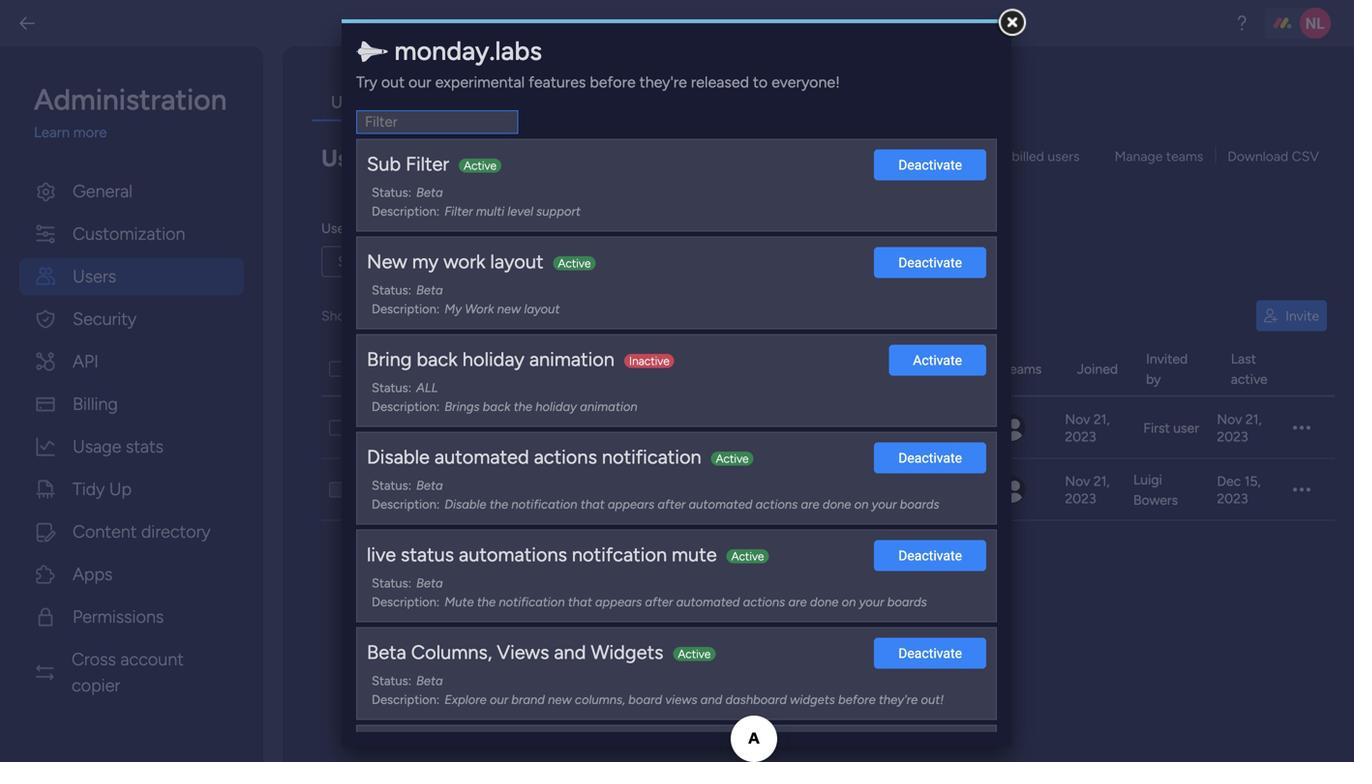 Task type: locate. For each thing, give the bounding box(es) containing it.
luigi down all
[[410, 420, 439, 437]]

actions for notification
[[756, 497, 798, 513]]

description: left explore
[[372, 693, 440, 708]]

0 vertical spatial boards
[[900, 497, 940, 513]]

1 add or edit team image from the top
[[997, 414, 1026, 443]]

download
[[1228, 148, 1289, 165]]

4 description: from the top
[[372, 497, 440, 513]]

layout down level
[[490, 250, 544, 274]]

animation up luigibowers16@gmail.com
[[580, 399, 638, 415]]

grid containing invited by
[[321, 343, 1335, 744]]

description: left my on the left top
[[372, 302, 440, 317]]

3 deactivate from the top
[[899, 451, 962, 467]]

1 status: from the top
[[372, 185, 411, 201]]

beta for my
[[416, 283, 443, 298]]

1 horizontal spatial users
[[331, 92, 373, 112]]

level
[[508, 204, 533, 219]]

lott
[[446, 482, 471, 499]]

that inside status: beta description: mute the notification that appears after automated actions are done on your boards
[[568, 595, 592, 611]]

management
[[376, 144, 517, 172]]

1 vertical spatial actions
[[756, 497, 798, 513]]

after inside status: beta description: mute the notification that appears after automated actions are done on your boards
[[645, 595, 673, 611]]

deactivate for layout
[[899, 255, 962, 271]]

2 vertical spatial actions
[[743, 595, 785, 611]]

1 horizontal spatial they're
[[879, 693, 918, 708]]

deactivate button for layout
[[874, 247, 987, 279]]

features
[[529, 73, 586, 91]]

1 vertical spatial filter
[[445, 204, 473, 219]]

4 deactivate button from the top
[[874, 541, 987, 572]]

done
[[823, 497, 851, 513], [810, 595, 839, 611]]

add or edit team image for dec
[[997, 476, 1026, 505]]

0 horizontal spatial disable
[[367, 446, 430, 469]]

deactivate for and
[[899, 646, 962, 662]]

status: down "name"
[[372, 381, 411, 396]]

0 vertical spatial that
[[581, 497, 605, 513]]

that for notifcation
[[568, 595, 592, 611]]

0 vertical spatial they're
[[640, 73, 687, 91]]

admin up mute
[[685, 482, 724, 499]]

1 horizontal spatial noah lott image
[[1300, 8, 1331, 39]]

status: down the columns,
[[372, 674, 411, 689]]

after for notification
[[658, 497, 686, 513]]

3 row from the top
[[321, 459, 1335, 521]]

users up security
[[73, 266, 116, 287]]

6 status: from the top
[[372, 674, 411, 689]]

1 vertical spatial before
[[839, 693, 876, 708]]

0 horizontal spatial back
[[417, 348, 458, 371]]

add or edit team image for nov
[[997, 414, 1026, 443]]

1 vertical spatial boards
[[888, 595, 927, 611]]

nov for nov
[[1065, 411, 1091, 428]]

new right brand
[[548, 693, 572, 708]]

status: for bring
[[372, 381, 411, 396]]

deactivate button
[[874, 150, 987, 181], [874, 247, 987, 279], [874, 443, 987, 474], [874, 541, 987, 572], [874, 639, 987, 670]]

1 vertical spatial that
[[568, 595, 592, 611]]

1 admin from the top
[[685, 420, 724, 437]]

0 vertical spatial holiday
[[463, 348, 525, 371]]

inactive
[[629, 354, 670, 368]]

1 vertical spatial they're
[[879, 693, 918, 708]]

new my work layout active
[[367, 250, 591, 274]]

back inside status: all description: brings back the holiday animation
[[483, 399, 511, 415]]

1 horizontal spatial ownership
[[808, 92, 884, 112]]

0 vertical spatial noah lott image
[[1300, 8, 1331, 39]]

disable right the noah
[[445, 497, 487, 513]]

luigi bowers link down brings
[[407, 419, 490, 438]]

boards for active
[[900, 497, 940, 513]]

1 vertical spatial users
[[73, 266, 116, 287]]

1 vertical spatial disable
[[445, 497, 487, 513]]

dec 15, 2023
[[1217, 473, 1261, 507]]

disable down luigi bowers icon
[[367, 446, 430, 469]]

3 description: from the top
[[372, 399, 440, 415]]

they're left released on the top right
[[640, 73, 687, 91]]

1 vertical spatial appears
[[595, 595, 642, 611]]

2 vertical spatial user
[[673, 361, 701, 378]]

bowers for the bottommost luigi bowers link
[[1134, 492, 1178, 509]]

actions
[[534, 446, 597, 469], [756, 497, 798, 513], [743, 595, 785, 611]]

actions inside status: beta description: disable the notification that appears after automated actions are done on your boards
[[756, 497, 798, 513]]

after up mute
[[658, 497, 686, 513]]

ownership down try out our experimental features before they're released to everyone!
[[594, 92, 670, 112]]

4 status: from the top
[[372, 478, 411, 494]]

6 description: from the top
[[372, 693, 440, 708]]

before
[[590, 73, 636, 91], [839, 693, 876, 708]]

description: for beta
[[372, 693, 440, 708]]

beta inside 'status: beta description: my work new layout'
[[416, 283, 443, 298]]

automated inside status: beta description: disable the notification that appears after automated actions are done on your boards
[[689, 497, 753, 513]]

the right mute
[[477, 595, 496, 611]]

before right widgets at the bottom right
[[839, 693, 876, 708]]

appears for notifcation
[[595, 595, 642, 611]]

1 horizontal spatial holiday
[[536, 399, 577, 415]]

last
[[1231, 351, 1257, 367]]

luigi bowers link left 'dec' at the bottom of page
[[1134, 470, 1210, 511]]

4 deactivate from the top
[[899, 548, 962, 564]]

notification down disable automated actions notification active
[[512, 497, 578, 513]]

0 vertical spatial done
[[823, 497, 851, 513]]

automated inside status: beta description: mute the notification that appears after automated actions are done on your boards
[[676, 595, 740, 611]]

2 ownership from the left
[[808, 92, 884, 112]]

holiday
[[463, 348, 525, 371], [536, 399, 577, 415]]

1 vertical spatial your
[[859, 595, 884, 611]]

user management
[[321, 144, 517, 172]]

billed
[[1012, 148, 1045, 165]]

ownership for automations ownership
[[808, 92, 884, 112]]

status: for beta
[[372, 674, 411, 689]]

users
[[1048, 148, 1080, 165]]

your inside status: beta description: mute the notification that appears after automated actions are done on your boards
[[859, 595, 884, 611]]

1 vertical spatial admin
[[685, 482, 724, 499]]

row group containing nov 21, 2023
[[321, 397, 1335, 521]]

0 vertical spatial new
[[497, 302, 521, 317]]

0 horizontal spatial they're
[[640, 73, 687, 91]]

bowers down first
[[1134, 492, 1178, 509]]

status: up 2
[[372, 283, 411, 298]]

status: inside status: beta description: filter multi level support
[[372, 185, 411, 201]]

add or edit team image
[[997, 414, 1026, 443], [997, 476, 1026, 505]]

2 deactivate button from the top
[[874, 247, 987, 279]]

filter left multi
[[445, 204, 473, 219]]

columns,
[[575, 693, 625, 708]]

status: inside 'status: beta description: my work new layout'
[[372, 283, 411, 298]]

description: up name/email
[[372, 204, 440, 219]]

widgets
[[591, 642, 664, 665]]

beta inside status: beta description: mute the notification that appears after automated actions are done on your boards
[[416, 576, 443, 592]]

your for mute
[[859, 595, 884, 611]]

2 description: from the top
[[372, 302, 440, 317]]

1 horizontal spatial bowers
[[1134, 492, 1178, 509]]

grid
[[321, 343, 1335, 744]]

they're inside status: beta description: explore our brand new columns, board views and dashboard widgets before they're out!
[[879, 693, 918, 708]]

3 deactivate button from the top
[[874, 443, 987, 474]]

the inside status: beta description: mute the notification that appears after automated actions are done on your boards
[[477, 595, 496, 611]]

beta down sub filter active
[[416, 185, 443, 201]]

ownership
[[594, 92, 670, 112], [808, 92, 884, 112]]

1 horizontal spatial new
[[548, 693, 572, 708]]

3 status: from the top
[[372, 381, 411, 396]]

luigi bowers down brings
[[410, 420, 487, 437]]

1 horizontal spatial back
[[483, 399, 511, 415]]

administration
[[34, 82, 227, 117]]

1 horizontal spatial luigi bowers
[[1134, 472, 1178, 509]]

1 vertical spatial holiday
[[536, 399, 577, 415]]

layout
[[490, 250, 544, 274], [524, 302, 560, 317]]

appears up 'notifcation'
[[608, 497, 655, 513]]

status: inside status: beta description: explore our brand new columns, board views and dashboard widgets before they're out!
[[372, 674, 411, 689]]

deactivate button for notification
[[874, 443, 987, 474]]

stats
[[126, 437, 164, 457]]

bring
[[367, 348, 412, 371]]

1 vertical spatial back
[[483, 399, 511, 415]]

nov for dec
[[1065, 473, 1091, 490]]

0 vertical spatial on
[[855, 497, 869, 513]]

0 horizontal spatial ownership
[[594, 92, 670, 112]]

21, for dec 15, 2023
[[1094, 473, 1110, 490]]

beta for status
[[416, 576, 443, 592]]

user left role
[[673, 361, 701, 378]]

automated down mute
[[676, 595, 740, 611]]

1 vertical spatial our
[[490, 693, 508, 708]]

and inside status: beta description: explore our brand new columns, board views and dashboard widgets before they're out!
[[701, 693, 723, 708]]

1 ownership from the left
[[594, 92, 670, 112]]

noah lott link
[[407, 481, 474, 500]]

layout up bring back holiday animation inactive
[[524, 302, 560, 317]]

0 vertical spatial actions
[[534, 446, 597, 469]]

role
[[704, 361, 727, 378]]

beta left lott
[[416, 478, 443, 494]]

1 description: from the top
[[372, 204, 440, 219]]

0 horizontal spatial users
[[73, 266, 116, 287]]

see billed users button
[[978, 141, 1088, 172]]

noah lott image
[[1300, 8, 1331, 39], [360, 473, 395, 508]]

new right work
[[497, 302, 521, 317]]

status: inside status: beta description: mute the notification that appears after automated actions are done on your boards
[[372, 576, 411, 592]]

apps button
[[19, 556, 244, 594]]

1 vertical spatial noah lott image
[[360, 473, 395, 508]]

luigi bowers
[[410, 420, 487, 437], [1134, 472, 1178, 509]]

0 vertical spatial bowers
[[442, 420, 487, 437]]

admin down user role
[[685, 420, 724, 437]]

the inside status: beta description: disable the notification that appears after automated actions are done on your boards
[[490, 497, 508, 513]]

after down mute
[[645, 595, 673, 611]]

live
[[367, 544, 396, 567]]

new inside 'status: beta description: my work new layout'
[[497, 302, 521, 317]]

billing button
[[19, 386, 244, 424]]

1 vertical spatial done
[[810, 595, 839, 611]]

1 horizontal spatial luigi bowers link
[[1134, 470, 1210, 511]]

0 vertical spatial luigi
[[410, 420, 439, 437]]

that up 'notifcation'
[[581, 497, 605, 513]]

back up all
[[417, 348, 458, 371]]

1 horizontal spatial disable
[[445, 497, 487, 513]]

mute
[[672, 544, 717, 567]]

1 horizontal spatial and
[[701, 693, 723, 708]]

1 vertical spatial on
[[842, 595, 856, 611]]

2 admin from the top
[[685, 482, 724, 499]]

the inside status: all description: brings back the holiday animation
[[514, 399, 533, 415]]

out!
[[921, 693, 944, 708]]

row containing luigi bowers
[[321, 459, 1335, 521]]

1 horizontal spatial before
[[839, 693, 876, 708]]

1 vertical spatial are
[[789, 595, 807, 611]]

status: down luigi bowers icon
[[372, 478, 411, 494]]

departments link
[[392, 85, 527, 122]]

tidy
[[73, 479, 105, 500]]

appears inside status: beta description: disable the notification that appears after automated actions are done on your boards
[[608, 497, 655, 513]]

1 vertical spatial animation
[[580, 399, 638, 415]]

0 horizontal spatial bowers
[[442, 420, 487, 437]]

that inside status: beta description: disable the notification that appears after automated actions are done on your boards
[[581, 497, 605, 513]]

beta down "my"
[[416, 283, 443, 298]]

that for notification
[[581, 497, 605, 513]]

1 vertical spatial add or edit team image
[[997, 476, 1026, 505]]

appears
[[608, 497, 655, 513], [595, 595, 642, 611]]

v2 ellipsis image
[[1293, 419, 1311, 437]]

1 vertical spatial user
[[321, 220, 349, 237]]

automated
[[435, 446, 529, 469], [689, 497, 753, 513], [676, 595, 740, 611]]

description: inside status: all description: brings back the holiday animation
[[372, 399, 440, 415]]

beta down the columns,
[[416, 674, 443, 689]]

your inside status: beta description: disable the notification that appears after automated actions are done on your boards
[[872, 497, 897, 513]]

done for active
[[823, 497, 851, 513]]

filter down search features search box on the top left of page
[[406, 153, 449, 176]]

0 vertical spatial are
[[801, 497, 820, 513]]

description: inside status: beta description: disable the notification that appears after automated actions are done on your boards
[[372, 497, 440, 513]]

5 description: from the top
[[372, 595, 440, 611]]

done inside status: beta description: mute the notification that appears after automated actions are done on your boards
[[810, 595, 839, 611]]

content directory button
[[19, 514, 244, 551]]

after inside status: beta description: disable the notification that appears after automated actions are done on your boards
[[658, 497, 686, 513]]

nov
[[1065, 411, 1091, 428], [1217, 411, 1243, 428], [1065, 473, 1091, 490]]

2 vertical spatial automated
[[676, 595, 740, 611]]

see
[[986, 148, 1009, 165]]

help image
[[1232, 14, 1252, 33]]

noahlottofthings@gmail.com
[[533, 482, 710, 499]]

work
[[465, 302, 494, 317]]

description: left lott
[[372, 497, 440, 513]]

user for user management
[[321, 144, 370, 172]]

0 vertical spatial add or edit team image
[[997, 414, 1026, 443]]

status: inside status: beta description: disable the notification that appears after automated actions are done on your boards
[[372, 478, 411, 494]]

0 horizontal spatial luigi bowers
[[410, 420, 487, 437]]

animation up status: all description: brings back the holiday animation
[[529, 348, 615, 371]]

5 status: from the top
[[372, 576, 411, 592]]

2023
[[1065, 429, 1097, 445], [1217, 429, 1249, 445], [1065, 491, 1097, 507], [1217, 491, 1249, 507]]

up
[[109, 479, 132, 500]]

notification inside status: beta description: disable the notification that appears after automated actions are done on your boards
[[512, 497, 578, 513]]

1 vertical spatial new
[[548, 693, 572, 708]]

that down live status automations notifcation mute active
[[568, 595, 592, 611]]

experimental
[[435, 73, 525, 91]]

notification up "beta columns, views and widgets active"
[[499, 595, 565, 611]]

0 vertical spatial appears
[[608, 497, 655, 513]]

1 row from the top
[[321, 343, 1335, 397]]

0 horizontal spatial before
[[590, 73, 636, 91]]

1 vertical spatial and
[[701, 693, 723, 708]]

bowers down brings
[[442, 420, 487, 437]]

row group
[[321, 397, 1335, 521]]

notification inside status: beta description: mute the notification that appears after automated actions are done on your boards
[[499, 595, 565, 611]]

users down "try"
[[331, 92, 373, 112]]

disable inside status: beta description: disable the notification that appears after automated actions are done on your boards
[[445, 497, 487, 513]]

user down users link
[[321, 144, 370, 172]]

beta for columns,
[[416, 674, 443, 689]]

bring back holiday animation inactive
[[367, 348, 670, 371]]

2 vertical spatial notification
[[499, 595, 565, 611]]

luigi down first
[[1134, 472, 1163, 488]]

widgets
[[790, 693, 835, 708]]

status: for new
[[372, 283, 411, 298]]

billing
[[73, 394, 118, 415]]

21,
[[1094, 411, 1110, 428], [1246, 411, 1262, 428], [1094, 473, 1110, 490]]

status: inside status: all description: brings back the holiday animation
[[372, 381, 411, 396]]

0 vertical spatial disable
[[367, 446, 430, 469]]

1 vertical spatial notification
[[512, 497, 578, 513]]

0 vertical spatial after
[[658, 497, 686, 513]]

mute
[[445, 595, 474, 611]]

luigi bowers down first
[[1134, 472, 1178, 509]]

Search features search field
[[356, 110, 518, 134]]

1 vertical spatial the
[[490, 497, 508, 513]]

new inside status: beta description: explore our brand new columns, board views and dashboard widgets before they're out!
[[548, 693, 572, 708]]

boards inside status: beta description: mute the notification that appears after automated actions are done on your boards
[[888, 595, 927, 611]]

0 horizontal spatial luigi bowers link
[[407, 419, 490, 438]]

description: inside 'status: beta description: my work new layout'
[[372, 302, 440, 317]]

0 vertical spatial user
[[321, 144, 370, 172]]

on inside status: beta description: mute the notification that appears after automated actions are done on your boards
[[842, 595, 856, 611]]

description: inside status: beta description: explore our brand new columns, board views and dashboard widgets before they're out!
[[372, 693, 440, 708]]

5 deactivate button from the top
[[874, 639, 987, 670]]

2 row from the top
[[321, 397, 1335, 459]]

notification up status: beta description: disable the notification that appears after automated actions are done on your boards
[[602, 446, 702, 469]]

on for active
[[855, 497, 869, 513]]

try out our experimental features before they're released to everyone!
[[356, 73, 840, 91]]

manage teams button
[[1107, 141, 1211, 172]]

automations
[[709, 92, 804, 112]]

actions inside status: beta description: mute the notification that appears after automated actions are done on your boards
[[743, 595, 785, 611]]

description: down status
[[372, 595, 440, 611]]

1 horizontal spatial luigi
[[1134, 472, 1163, 488]]

appears inside status: beta description: mute the notification that appears after automated actions are done on your boards
[[595, 595, 642, 611]]

users
[[331, 92, 373, 112], [73, 266, 116, 287]]

1 horizontal spatial our
[[490, 693, 508, 708]]

1 vertical spatial bowers
[[1134, 492, 1178, 509]]

our right "out"
[[409, 73, 431, 91]]

more
[[73, 124, 107, 141]]

they're
[[640, 73, 687, 91], [879, 693, 918, 708]]

teams
[[1003, 361, 1042, 378]]

layout inside 'status: beta description: my work new layout'
[[524, 302, 560, 317]]

5 deactivate from the top
[[899, 646, 962, 662]]

1 vertical spatial automated
[[689, 497, 753, 513]]

ownership down the everyone!
[[808, 92, 884, 112]]

bowers
[[442, 420, 487, 437], [1134, 492, 1178, 509]]

active inside sub filter active
[[464, 159, 497, 173]]

back right brings
[[483, 399, 511, 415]]

the down bring back holiday animation inactive
[[514, 399, 533, 415]]

row
[[321, 343, 1335, 397], [321, 397, 1335, 459], [321, 459, 1335, 521]]

automated up lott
[[435, 446, 529, 469]]

2 add or edit team image from the top
[[997, 476, 1026, 505]]

1 vertical spatial after
[[645, 595, 673, 611]]

our left brand
[[490, 693, 508, 708]]

beta inside status: beta description: disable the notification that appears after automated actions are done on your boards
[[416, 478, 443, 494]]

on inside status: beta description: disable the notification that appears after automated actions are done on your boards
[[855, 497, 869, 513]]

automations ownership link
[[689, 85, 903, 122]]

beta down status
[[416, 576, 443, 592]]

before inside status: beta description: explore our brand new columns, board views and dashboard widgets before they're out!
[[839, 693, 876, 708]]

beta inside status: beta description: explore our brand new columns, board views and dashboard widgets before they're out!
[[416, 674, 443, 689]]

1 vertical spatial layout
[[524, 302, 560, 317]]

description: for live
[[372, 595, 440, 611]]

active
[[464, 159, 497, 173], [558, 257, 591, 271], [888, 420, 927, 437], [716, 452, 749, 466], [888, 482, 927, 499], [732, 550, 764, 564], [678, 648, 711, 662]]

description: for new
[[372, 302, 440, 317]]

holiday down email
[[536, 399, 577, 415]]

0 vertical spatial the
[[514, 399, 533, 415]]

boards inside status: beta description: disable the notification that appears after automated actions are done on your boards
[[900, 497, 940, 513]]

1 deactivate button from the top
[[874, 150, 987, 181]]

automated up mute
[[689, 497, 753, 513]]

noah lott image right help image
[[1300, 8, 1331, 39]]

user inside "row"
[[673, 361, 701, 378]]

2 vertical spatial the
[[477, 595, 496, 611]]

done inside status: beta description: disable the notification that appears after automated actions are done on your boards
[[823, 497, 851, 513]]

status: down live
[[372, 576, 411, 592]]

description: down all
[[372, 399, 440, 415]]

2 deactivate from the top
[[899, 255, 962, 271]]

on
[[855, 497, 869, 513], [842, 595, 856, 611]]

0 vertical spatial back
[[417, 348, 458, 371]]

0 vertical spatial admin
[[685, 420, 724, 437]]

filter
[[406, 153, 449, 176], [445, 204, 473, 219]]

are inside status: beta description: mute the notification that appears after automated actions are done on your boards
[[789, 595, 807, 611]]

1 vertical spatial luigi
[[1134, 472, 1163, 488]]

appears down 'notifcation'
[[595, 595, 642, 611]]

that
[[581, 497, 605, 513], [568, 595, 592, 611]]

description: for bring
[[372, 399, 440, 415]]

description: inside status: beta description: filter multi level support
[[372, 204, 440, 219]]

0 horizontal spatial and
[[554, 642, 586, 665]]

holiday inside status: all description: brings back the holiday animation
[[536, 399, 577, 415]]

2 status: from the top
[[372, 283, 411, 298]]

they're left out!
[[879, 693, 918, 708]]

notification for notification
[[512, 497, 578, 513]]

holiday up status: all description: brings back the holiday animation
[[463, 348, 525, 371]]

noah lott image left the noah
[[360, 473, 395, 508]]

admin
[[685, 420, 724, 437], [685, 482, 724, 499]]

download csv
[[1228, 148, 1320, 165]]

joined
[[1077, 361, 1118, 378]]

status: down sub
[[372, 185, 411, 201]]

0 vertical spatial luigi bowers link
[[407, 419, 490, 438]]

before up board ownership
[[590, 73, 636, 91]]

user left name/email
[[321, 220, 349, 237]]

activate button
[[889, 345, 987, 376]]

out
[[381, 73, 405, 91]]

0 horizontal spatial our
[[409, 73, 431, 91]]

live status automations notifcation mute active
[[367, 544, 764, 567]]

0 horizontal spatial new
[[497, 302, 521, 317]]

description: inside status: beta description: mute the notification that appears after automated actions are done on your boards
[[372, 595, 440, 611]]

luigi
[[410, 420, 439, 437], [1134, 472, 1163, 488]]

views
[[665, 693, 698, 708]]

beta inside status: beta description: filter multi level support
[[416, 185, 443, 201]]

the right lott
[[490, 497, 508, 513]]

brings
[[445, 399, 480, 415]]

1 vertical spatial luigi bowers link
[[1134, 470, 1210, 511]]

the
[[514, 399, 533, 415], [490, 497, 508, 513], [477, 595, 496, 611]]

are inside status: beta description: disable the notification that appears after automated actions are done on your boards
[[801, 497, 820, 513]]

0 vertical spatial our
[[409, 73, 431, 91]]

done for mute
[[810, 595, 839, 611]]

security
[[73, 309, 137, 330]]

0 vertical spatial your
[[872, 497, 897, 513]]



Task type: vqa. For each thing, say whether or not it's contained in the screenshot.


Task type: describe. For each thing, give the bounding box(es) containing it.
on for mute
[[842, 595, 856, 611]]

general
[[73, 181, 133, 202]]

api
[[73, 351, 99, 372]]

0 horizontal spatial luigi
[[410, 420, 439, 437]]

first user
[[1144, 420, 1200, 437]]

views
[[497, 642, 549, 665]]

actions for notifcation
[[743, 595, 785, 611]]

tidy up button
[[19, 471, 244, 509]]

my
[[445, 302, 462, 317]]

active inside new my work layout active
[[558, 257, 591, 271]]

status: for disable
[[372, 478, 411, 494]]

permissions
[[73, 607, 164, 628]]

nov 21, 2023 for dec
[[1065, 473, 1110, 507]]

automated for live status automations notifcation mute
[[676, 595, 740, 611]]

active inside live status automations notifcation mute active
[[732, 550, 764, 564]]

usage stats button
[[19, 428, 244, 466]]

Search text field
[[321, 246, 612, 277]]

luigibowers16@gmail.com
[[533, 420, 691, 437]]

are for mute
[[789, 595, 807, 611]]

0 horizontal spatial holiday
[[463, 348, 525, 371]]

user for user name/email
[[321, 220, 349, 237]]

beta for filter
[[416, 185, 443, 201]]

back to workspace image
[[17, 14, 37, 33]]

ownership for board ownership
[[594, 92, 670, 112]]

manage
[[1115, 148, 1163, 165]]

0 vertical spatial automated
[[435, 446, 529, 469]]

departments
[[411, 92, 508, 112]]

automations ownership
[[709, 92, 884, 112]]

0 vertical spatial layout
[[490, 250, 544, 274]]

permissions button
[[19, 599, 244, 637]]

filter inside status: beta description: filter multi level support
[[445, 204, 473, 219]]

status: all description: brings back the holiday animation
[[372, 381, 638, 415]]

board
[[546, 92, 590, 112]]

api button
[[19, 343, 244, 381]]

our inside status: beta description: explore our brand new columns, board views and dashboard widgets before they're out!
[[490, 693, 508, 708]]

board ownership
[[546, 92, 670, 112]]

user role
[[673, 361, 727, 378]]

customization button
[[19, 215, 244, 253]]

notification for notifcation
[[499, 595, 565, 611]]

csv
[[1292, 148, 1320, 165]]

sub
[[367, 153, 401, 176]]

monday.labs
[[388, 35, 542, 67]]

deactivate button for and
[[874, 639, 987, 670]]

description: for disable
[[372, 497, 440, 513]]

name
[[360, 361, 396, 378]]

0 vertical spatial animation
[[529, 348, 615, 371]]

status: beta description: my work new layout
[[372, 283, 560, 317]]

status
[[897, 361, 936, 378]]

showing:
[[321, 308, 378, 324]]

deactivate for notification
[[899, 451, 962, 467]]

description: for sub
[[372, 204, 440, 219]]

row containing invited by
[[321, 343, 1335, 397]]

invited by
[[1146, 351, 1188, 388]]

status: for live
[[372, 576, 411, 592]]

usage
[[73, 437, 121, 457]]

users inside button
[[73, 266, 116, 287]]

1 vertical spatial luigi bowers
[[1134, 472, 1178, 509]]

explore
[[445, 693, 487, 708]]

15,
[[1245, 473, 1261, 490]]

content directory
[[73, 522, 211, 543]]

cross account copier button
[[19, 641, 244, 705]]

status: for sub
[[372, 185, 411, 201]]

the for automations
[[477, 595, 496, 611]]

see billed users
[[986, 148, 1080, 165]]

name/email
[[353, 220, 423, 237]]

disable automated actions notification active
[[367, 446, 749, 469]]

manage teams
[[1115, 148, 1204, 165]]

teams
[[1166, 148, 1204, 165]]

nov 21, 2023 for nov
[[1065, 411, 1110, 445]]

dec
[[1217, 473, 1241, 490]]

board
[[629, 693, 662, 708]]

users button
[[19, 258, 244, 296]]

cross
[[72, 650, 116, 670]]

the for actions
[[490, 497, 508, 513]]

board ownership link
[[527, 85, 689, 122]]

bowers for topmost luigi bowers link
[[442, 420, 487, 437]]

columns,
[[411, 642, 492, 665]]

account
[[120, 650, 184, 670]]

luigi bowers image
[[360, 411, 395, 446]]

2
[[381, 308, 389, 324]]

active inside disable automated actions notification active
[[716, 452, 749, 466]]

invite
[[1286, 308, 1320, 324]]

deactivate button for notifcation
[[874, 541, 987, 572]]

last active
[[1231, 351, 1268, 388]]

invited
[[1146, 351, 1188, 367]]

2023 inside dec 15, 2023
[[1217, 491, 1249, 507]]

beta for automated
[[416, 478, 443, 494]]

tidy up
[[73, 479, 132, 500]]

appears for notification
[[608, 497, 655, 513]]

learn more link
[[34, 122, 244, 144]]

apps
[[73, 564, 113, 585]]

your for active
[[872, 497, 897, 513]]

security button
[[19, 301, 244, 338]]

email
[[536, 361, 568, 378]]

row containing nov 21, 2023
[[321, 397, 1335, 459]]

usage stats
[[73, 437, 164, 457]]

animation inside status: all description: brings back the holiday animation
[[580, 399, 638, 415]]

are for active
[[801, 497, 820, 513]]

active inside "beta columns, views and widgets active"
[[678, 648, 711, 662]]

0 vertical spatial before
[[590, 73, 636, 91]]

deactivate for notifcation
[[899, 548, 962, 564]]

automated for disable automated actions notification
[[689, 497, 753, 513]]

0 vertical spatial and
[[554, 642, 586, 665]]

boards for mute
[[888, 595, 927, 611]]

sub filter active
[[367, 153, 497, 176]]

beta left the columns,
[[367, 642, 406, 665]]

v2 surface invite image
[[1265, 309, 1278, 323]]

administration learn more
[[34, 82, 227, 141]]

results
[[392, 308, 432, 324]]

user
[[1174, 420, 1200, 437]]

support
[[537, 204, 581, 219]]

released
[[691, 73, 749, 91]]

0 vertical spatial luigi bowers
[[410, 420, 487, 437]]

first
[[1144, 420, 1170, 437]]

0 vertical spatial filter
[[406, 153, 449, 176]]

my
[[412, 250, 439, 274]]

status: beta description: explore our brand new columns, board views and dashboard widgets before they're out!
[[372, 674, 944, 708]]

after for notifcation
[[645, 595, 673, 611]]

user for user role
[[673, 361, 701, 378]]

new
[[367, 250, 407, 274]]

activate
[[913, 353, 962, 369]]

0 horizontal spatial noah lott image
[[360, 473, 395, 508]]

general button
[[19, 173, 244, 211]]

brand
[[512, 693, 545, 708]]

1 deactivate from the top
[[899, 157, 962, 173]]

active
[[1231, 371, 1268, 388]]

v2 ellipsis image
[[1293, 481, 1311, 499]]

copier
[[72, 676, 120, 697]]

21, for nov 21, 2023
[[1094, 411, 1110, 428]]

0 vertical spatial notification
[[602, 446, 702, 469]]

0 vertical spatial users
[[331, 92, 373, 112]]

everyone!
[[772, 73, 840, 91]]



